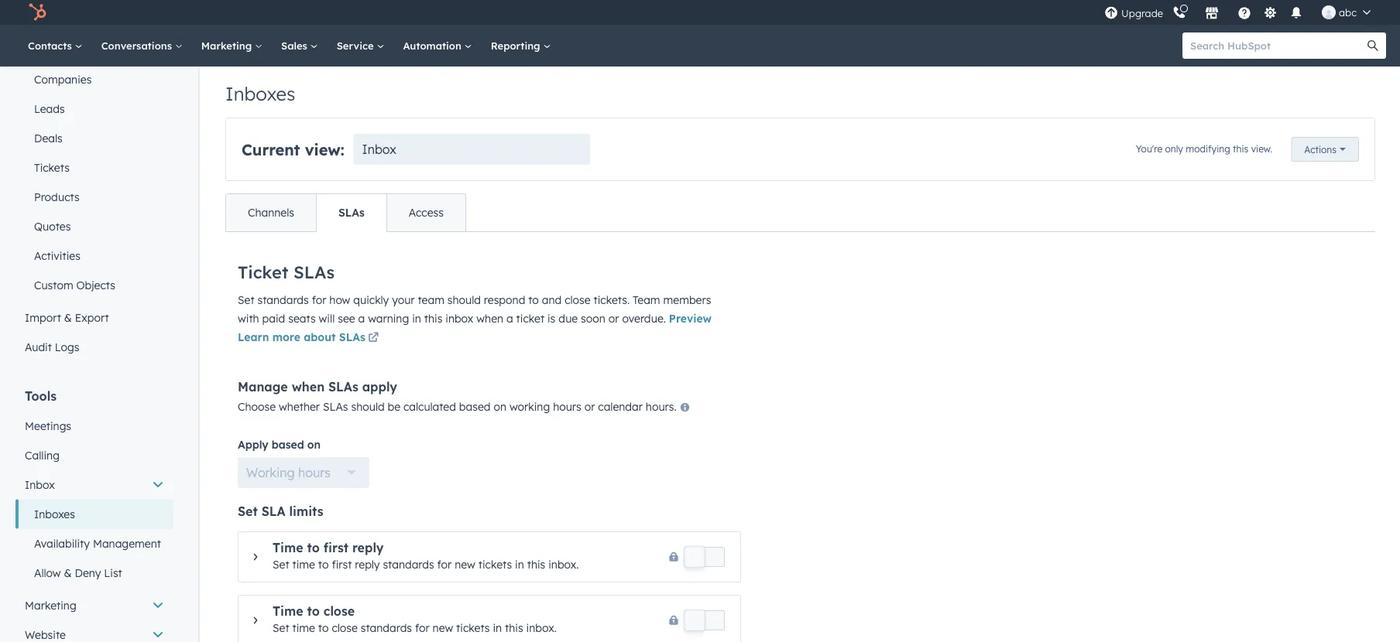 Task type: vqa. For each thing, say whether or not it's contained in the screenshot.
the bottommost like
no



Task type: locate. For each thing, give the bounding box(es) containing it.
upgrade image
[[1104, 7, 1118, 21]]

hours right working on the bottom left of the page
[[553, 400, 581, 414]]

0 horizontal spatial should
[[351, 400, 385, 414]]

2 vertical spatial in
[[493, 622, 502, 635]]

calling icon button
[[1166, 2, 1193, 23]]

tab list
[[225, 194, 466, 232]]

& inside "tools" element
[[64, 567, 72, 580]]

tickets link
[[15, 153, 173, 183]]

2 caret image from the top
[[254, 616, 258, 626]]

is
[[548, 312, 556, 326]]

import & export link
[[15, 304, 173, 333]]

1 vertical spatial reply
[[355, 558, 380, 572]]

1 time from the top
[[273, 541, 303, 556]]

0 vertical spatial new
[[455, 558, 475, 572]]

time inside "time to close set time to close standards for new tickets in this inbox."
[[292, 622, 315, 635]]

1 horizontal spatial or
[[609, 312, 619, 326]]

inbox inside button
[[25, 479, 55, 492]]

1 horizontal spatial for
[[415, 622, 430, 635]]

&
[[64, 311, 72, 325], [64, 567, 72, 580]]

1 vertical spatial &
[[64, 567, 72, 580]]

actions
[[1304, 144, 1337, 155]]

actions button
[[1291, 137, 1359, 162]]

new down 'time to first reply set time to first reply standards for new tickets in this inbox.'
[[433, 622, 453, 635]]

close
[[565, 294, 591, 307], [324, 604, 355, 620], [332, 622, 358, 635]]

first
[[324, 541, 349, 556], [332, 558, 352, 572]]

0 horizontal spatial inbox
[[25, 479, 55, 492]]

conversations link
[[92, 25, 192, 67]]

about
[[304, 331, 336, 344]]

1 vertical spatial hours
[[298, 465, 331, 481]]

for inside "time to close set time to close standards for new tickets in this inbox."
[[415, 622, 430, 635]]

inbox. inside "time to close set time to close standards for new tickets in this inbox."
[[526, 622, 557, 635]]

seats
[[288, 312, 316, 326]]

1 horizontal spatial based
[[459, 400, 491, 414]]

set inside "time to close set time to close standards for new tickets in this inbox."
[[273, 622, 289, 635]]

1 vertical spatial inboxes
[[34, 508, 75, 522]]

1 horizontal spatial inbox
[[362, 142, 396, 157]]

1 vertical spatial first
[[332, 558, 352, 572]]

automation
[[403, 39, 464, 52]]

caret image for time to close
[[254, 616, 258, 626]]

0 horizontal spatial or
[[584, 400, 595, 414]]

0 vertical spatial in
[[412, 312, 421, 326]]

slas down see
[[339, 331, 365, 344]]

inbox down calling
[[25, 479, 55, 492]]

1 vertical spatial standards
[[383, 558, 434, 572]]

when down respond
[[477, 312, 503, 326]]

settings image
[[1264, 7, 1278, 21]]

inboxes inside "tools" element
[[34, 508, 75, 522]]

1 vertical spatial in
[[515, 558, 524, 572]]

on
[[494, 400, 506, 414], [307, 438, 321, 452]]

this inside 'time to first reply set time to first reply standards for new tickets in this inbox.'
[[527, 558, 545, 572]]

should inside set standards for how quickly your team should respond to and close tickets. team members with paid seats will see a warning in this inbox when a ticket is due soon or overdue. preview
[[448, 294, 481, 307]]

1 vertical spatial on
[[307, 438, 321, 452]]

slas inside "link"
[[338, 206, 365, 220]]

0 vertical spatial &
[[64, 311, 72, 325]]

2 time from the top
[[292, 622, 315, 635]]

1 horizontal spatial a
[[507, 312, 513, 326]]

1 link opens in a new window image from the top
[[368, 330, 379, 348]]

0 horizontal spatial in
[[412, 312, 421, 326]]

0 horizontal spatial for
[[312, 294, 326, 307]]

2 & from the top
[[64, 567, 72, 580]]

1 vertical spatial new
[[433, 622, 453, 635]]

standards inside set standards for how quickly your team should respond to and close tickets. team members with paid seats will see a warning in this inbox when a ticket is due soon or overdue. preview
[[258, 294, 309, 307]]

caret image
[[254, 553, 258, 562], [254, 616, 258, 626]]

0 vertical spatial tickets
[[478, 558, 512, 572]]

this inside set standards for how quickly your team should respond to and close tickets. team members with paid seats will see a warning in this inbox when a ticket is due soon or overdue. preview
[[424, 312, 442, 326]]

deals
[[34, 132, 63, 145]]

reporting
[[491, 39, 543, 52]]

marketing up website
[[25, 599, 76, 613]]

0 horizontal spatial a
[[358, 312, 365, 326]]

1 vertical spatial for
[[437, 558, 452, 572]]

2 vertical spatial close
[[332, 622, 358, 635]]

inbox right "view:"
[[362, 142, 396, 157]]

set
[[238, 294, 254, 307], [238, 504, 258, 520], [273, 558, 289, 572], [273, 622, 289, 635]]

1 horizontal spatial marketing
[[201, 39, 255, 52]]

availability management
[[34, 537, 161, 551]]

tools element
[[15, 388, 173, 643]]

allow & deny list
[[34, 567, 122, 580]]

set inside set standards for how quickly your team should respond to and close tickets. team members with paid seats will see a warning in this inbox when a ticket is due soon or overdue. preview
[[238, 294, 254, 307]]

reply
[[352, 541, 384, 556], [355, 558, 380, 572]]

modifying
[[1186, 143, 1230, 155]]

0 vertical spatial time
[[292, 558, 315, 572]]

for up "time to close set time to close standards for new tickets in this inbox." in the left of the page
[[437, 558, 452, 572]]

1 vertical spatial tickets
[[456, 622, 490, 635]]

set sla limits
[[238, 504, 323, 520]]

1 vertical spatial inbox.
[[526, 622, 557, 635]]

1 horizontal spatial in
[[493, 622, 502, 635]]

based right calculated
[[459, 400, 491, 414]]

inbox.
[[549, 558, 579, 572], [526, 622, 557, 635]]

for inside 'time to first reply set time to first reply standards for new tickets in this inbox.'
[[437, 558, 452, 572]]

apply based on
[[238, 438, 321, 452]]

for
[[312, 294, 326, 307], [437, 558, 452, 572], [415, 622, 430, 635]]

manage when slas apply
[[238, 379, 397, 395]]

1 time from the top
[[292, 558, 315, 572]]

1 vertical spatial time
[[292, 622, 315, 635]]

hubspot link
[[19, 3, 58, 22]]

1 vertical spatial should
[[351, 400, 385, 414]]

0 vertical spatial inbox
[[362, 142, 396, 157]]

sales
[[281, 39, 310, 52]]

when inside set standards for how quickly your team should respond to and close tickets. team members with paid seats will see a warning in this inbox when a ticket is due soon or overdue. preview
[[477, 312, 503, 326]]

working
[[246, 465, 295, 481]]

ticket slas
[[238, 261, 335, 282]]

0 vertical spatial standards
[[258, 294, 309, 307]]

this
[[1233, 143, 1249, 155], [424, 312, 442, 326], [527, 558, 545, 572], [505, 622, 523, 635]]

time
[[292, 558, 315, 572], [292, 622, 315, 635]]

channels link
[[226, 194, 316, 232]]

learn more about slas link
[[238, 330, 382, 348]]

on up working hours popup button
[[307, 438, 321, 452]]

and
[[542, 294, 562, 307]]

0 vertical spatial should
[[448, 294, 481, 307]]

apply
[[362, 379, 397, 395]]

0 horizontal spatial based
[[272, 438, 304, 452]]

1 vertical spatial inbox
[[25, 479, 55, 492]]

0 vertical spatial based
[[459, 400, 491, 414]]

reporting link
[[482, 25, 560, 67]]

quotes link
[[15, 212, 173, 242]]

set standards for how quickly your team should respond to and close tickets. team members with paid seats will see a warning in this inbox when a ticket is due soon or overdue. preview
[[238, 294, 712, 326]]

based
[[459, 400, 491, 414], [272, 438, 304, 452]]

hours up the limits
[[298, 465, 331, 481]]

contacts link
[[19, 25, 92, 67]]

inboxes up availability
[[34, 508, 75, 522]]

in inside 'time to first reply set time to first reply standards for new tickets in this inbox.'
[[515, 558, 524, 572]]

0 vertical spatial caret image
[[254, 553, 258, 562]]

1 vertical spatial time
[[273, 604, 303, 620]]

new up "time to close set time to close standards for new tickets in this inbox." in the left of the page
[[455, 558, 475, 572]]

standards inside "time to close set time to close standards for new tickets in this inbox."
[[361, 622, 412, 635]]

0 horizontal spatial marketing
[[25, 599, 76, 613]]

& left export
[[64, 311, 72, 325]]

custom objects
[[34, 279, 115, 292]]

in
[[412, 312, 421, 326], [515, 558, 524, 572], [493, 622, 502, 635]]

2 horizontal spatial for
[[437, 558, 452, 572]]

in inside "time to close set time to close standards for new tickets in this inbox."
[[493, 622, 502, 635]]

0 vertical spatial inbox.
[[549, 558, 579, 572]]

or left calendar
[[584, 400, 595, 414]]

for down 'time to first reply set time to first reply standards for new tickets in this inbox.'
[[415, 622, 430, 635]]

products link
[[15, 183, 173, 212]]

1 horizontal spatial new
[[455, 558, 475, 572]]

a down respond
[[507, 312, 513, 326]]

should down apply
[[351, 400, 385, 414]]

slas
[[338, 206, 365, 220], [294, 261, 335, 282], [339, 331, 365, 344], [328, 379, 358, 395], [323, 400, 348, 414]]

0 horizontal spatial inboxes
[[34, 508, 75, 522]]

inbox for inbox popup button
[[362, 142, 396, 157]]

0 horizontal spatial when
[[292, 379, 325, 395]]

access
[[409, 206, 444, 220]]

time
[[273, 541, 303, 556], [273, 604, 303, 620]]

a
[[358, 312, 365, 326], [507, 312, 513, 326]]

1 horizontal spatial should
[[448, 294, 481, 307]]

inbox inside popup button
[[362, 142, 396, 157]]

1 vertical spatial caret image
[[254, 616, 258, 626]]

tickets inside "time to close set time to close standards for new tickets in this inbox."
[[456, 622, 490, 635]]

team
[[633, 294, 660, 307]]

gary orlando image
[[1322, 5, 1336, 19]]

inbox for inbox button
[[25, 479, 55, 492]]

based up working hours
[[272, 438, 304, 452]]

to inside set standards for how quickly your team should respond to and close tickets. team members with paid seats will see a warning in this inbox when a ticket is due soon or overdue. preview
[[528, 294, 539, 307]]

manage
[[238, 379, 288, 395]]

when up whether
[[292, 379, 325, 395]]

close inside set standards for how quickly your team should respond to and close tickets. team members with paid seats will see a warning in this inbox when a ticket is due soon or overdue. preview
[[565, 294, 591, 307]]

1 vertical spatial marketing
[[25, 599, 76, 613]]

quotes
[[34, 220, 71, 234]]

slas down "view:"
[[338, 206, 365, 220]]

1 vertical spatial or
[[584, 400, 595, 414]]

inboxes down marketing link
[[225, 82, 296, 105]]

view.
[[1251, 143, 1273, 155]]

when
[[477, 312, 503, 326], [292, 379, 325, 395]]

0 vertical spatial close
[[565, 294, 591, 307]]

contacts
[[28, 39, 75, 52]]

time inside "time to close set time to close standards for new tickets in this inbox."
[[273, 604, 303, 620]]

2 time from the top
[[273, 604, 303, 620]]

choose whether slas should be calculated based on working hours or calendar hours.
[[238, 400, 680, 414]]

for up will
[[312, 294, 326, 307]]

link opens in a new window image
[[368, 330, 379, 348], [368, 333, 379, 344]]

audit logs link
[[15, 333, 173, 362]]

1 vertical spatial based
[[272, 438, 304, 452]]

or down tickets. on the left top of the page
[[609, 312, 619, 326]]

new
[[455, 558, 475, 572], [433, 622, 453, 635]]

working hours button
[[238, 458, 369, 489]]

0 horizontal spatial hours
[[298, 465, 331, 481]]

hubspot image
[[28, 3, 46, 22]]

inbox button
[[354, 134, 590, 165]]

deals link
[[15, 124, 173, 153]]

0 vertical spatial when
[[477, 312, 503, 326]]

& left deny
[[64, 567, 72, 580]]

0 vertical spatial hours
[[553, 400, 581, 414]]

notifications button
[[1283, 0, 1310, 25]]

0 vertical spatial on
[[494, 400, 506, 414]]

slas up how
[[294, 261, 335, 282]]

service link
[[327, 25, 394, 67]]

marketing left sales
[[201, 39, 255, 52]]

activities
[[34, 249, 80, 263]]

standards
[[258, 294, 309, 307], [383, 558, 434, 572], [361, 622, 412, 635]]

0 vertical spatial reply
[[352, 541, 384, 556]]

0 vertical spatial inboxes
[[225, 82, 296, 105]]

1 & from the top
[[64, 311, 72, 325]]

link opens in a new window image inside learn more about slas link
[[368, 333, 379, 344]]

2 vertical spatial standards
[[361, 622, 412, 635]]

0 vertical spatial time
[[273, 541, 303, 556]]

team
[[418, 294, 444, 307]]

2 link opens in a new window image from the top
[[368, 333, 379, 344]]

slas down the manage when slas apply
[[323, 400, 348, 414]]

abc
[[1339, 6, 1357, 19]]

0 vertical spatial marketing
[[201, 39, 255, 52]]

a right see
[[358, 312, 365, 326]]

1 caret image from the top
[[254, 553, 258, 562]]

calculated
[[403, 400, 456, 414]]

conversations
[[101, 39, 175, 52]]

should up inbox
[[448, 294, 481, 307]]

0 horizontal spatial new
[[433, 622, 453, 635]]

marketing
[[201, 39, 255, 52], [25, 599, 76, 613]]

2 vertical spatial for
[[415, 622, 430, 635]]

0 vertical spatial for
[[312, 294, 326, 307]]

or
[[609, 312, 619, 326], [584, 400, 595, 414]]

on left working on the bottom left of the page
[[494, 400, 506, 414]]

0 vertical spatial or
[[609, 312, 619, 326]]

1 horizontal spatial when
[[477, 312, 503, 326]]

1 horizontal spatial on
[[494, 400, 506, 414]]

time inside 'time to first reply set time to first reply standards for new tickets in this inbox.'
[[273, 541, 303, 556]]

will
[[319, 312, 335, 326]]

ticket
[[516, 312, 545, 326]]

learn more about slas
[[238, 331, 365, 344]]

2 horizontal spatial in
[[515, 558, 524, 572]]

1 vertical spatial when
[[292, 379, 325, 395]]

menu
[[1103, 0, 1382, 25]]



Task type: describe. For each thing, give the bounding box(es) containing it.
notifications image
[[1290, 7, 1303, 21]]

access link
[[386, 194, 465, 232]]

standards inside 'time to first reply set time to first reply standards for new tickets in this inbox.'
[[383, 558, 434, 572]]

website
[[25, 629, 66, 642]]

overdue.
[[622, 312, 666, 326]]

tickets inside 'time to first reply set time to first reply standards for new tickets in this inbox.'
[[478, 558, 512, 572]]

marketing inside button
[[25, 599, 76, 613]]

current
[[242, 140, 300, 159]]

import & export
[[25, 311, 109, 325]]

availability management link
[[15, 530, 173, 559]]

leads link
[[15, 94, 173, 124]]

inboxes link
[[15, 500, 173, 530]]

tickets
[[34, 161, 70, 175]]

sla
[[262, 504, 285, 520]]

tools
[[25, 389, 57, 404]]

logs
[[55, 341, 79, 354]]

due
[[559, 312, 578, 326]]

marketing button
[[15, 592, 173, 621]]

caret image for time to first reply
[[254, 553, 258, 562]]

automation link
[[394, 25, 482, 67]]

marketplaces button
[[1196, 0, 1228, 25]]

you're only modifying this view.
[[1136, 143, 1273, 155]]

in inside set standards for how quickly your team should respond to and close tickets. team members with paid seats will see a warning in this inbox when a ticket is due soon or overdue. preview
[[412, 312, 421, 326]]

time for time to close
[[273, 604, 303, 620]]

import
[[25, 311, 61, 325]]

search button
[[1360, 33, 1386, 59]]

new inside 'time to first reply set time to first reply standards for new tickets in this inbox.'
[[455, 558, 475, 572]]

time to first reply set time to first reply standards for new tickets in this inbox.
[[273, 541, 579, 572]]

1 horizontal spatial inboxes
[[225, 82, 296, 105]]

more
[[272, 331, 300, 344]]

products
[[34, 191, 80, 204]]

availability
[[34, 537, 90, 551]]

calendar
[[598, 400, 643, 414]]

1 a from the left
[[358, 312, 365, 326]]

1 horizontal spatial hours
[[553, 400, 581, 414]]

& for import
[[64, 311, 72, 325]]

this inside "time to close set time to close standards for new tickets in this inbox."
[[505, 622, 523, 635]]

& for allow
[[64, 567, 72, 580]]

be
[[388, 400, 400, 414]]

Search HubSpot search field
[[1183, 33, 1372, 59]]

quickly
[[353, 294, 389, 307]]

upgrade
[[1122, 7, 1163, 20]]

meetings link
[[15, 412, 173, 441]]

leads
[[34, 102, 65, 116]]

activities link
[[15, 242, 173, 271]]

how
[[329, 294, 350, 307]]

learn
[[238, 331, 269, 344]]

menu containing abc
[[1103, 0, 1382, 25]]

sales link
[[272, 25, 327, 67]]

allow & deny list link
[[15, 559, 173, 589]]

see
[[338, 312, 355, 326]]

only
[[1165, 143, 1183, 155]]

tab list containing channels
[[225, 194, 466, 232]]

slas left apply
[[328, 379, 358, 395]]

export
[[75, 311, 109, 325]]

new inside "time to close set time to close standards for new tickets in this inbox."
[[433, 622, 453, 635]]

audit
[[25, 341, 52, 354]]

you're
[[1136, 143, 1163, 155]]

audit logs
[[25, 341, 79, 354]]

channels
[[248, 206, 294, 220]]

allow
[[34, 567, 61, 580]]

objects
[[76, 279, 115, 292]]

0 horizontal spatial on
[[307, 438, 321, 452]]

inbox. inside 'time to first reply set time to first reply standards for new tickets in this inbox.'
[[549, 558, 579, 572]]

1 vertical spatial close
[[324, 604, 355, 620]]

soon
[[581, 312, 606, 326]]

calling
[[25, 449, 60, 463]]

time for time to first reply
[[273, 541, 303, 556]]

2 a from the left
[[507, 312, 513, 326]]

hours.
[[646, 400, 677, 414]]

current view:
[[242, 140, 344, 159]]

companies
[[34, 73, 92, 86]]

help button
[[1231, 0, 1258, 25]]

deny
[[75, 567, 101, 580]]

respond
[[484, 294, 525, 307]]

preview
[[669, 312, 712, 326]]

search image
[[1368, 40, 1379, 51]]

apply
[[238, 438, 268, 452]]

paid
[[262, 312, 285, 326]]

calling link
[[15, 441, 173, 471]]

whether
[[279, 400, 320, 414]]

help image
[[1238, 7, 1252, 21]]

or inside set standards for how quickly your team should respond to and close tickets. team members with paid seats will see a warning in this inbox when a ticket is due soon or overdue. preview
[[609, 312, 619, 326]]

time inside 'time to first reply set time to first reply standards for new tickets in this inbox.'
[[292, 558, 315, 572]]

for inside set standards for how quickly your team should respond to and close tickets. team members with paid seats will see a warning in this inbox when a ticket is due soon or overdue. preview
[[312, 294, 326, 307]]

view:
[[305, 140, 344, 159]]

with
[[238, 312, 259, 326]]

abc button
[[1313, 0, 1380, 25]]

inbox
[[446, 312, 473, 326]]

set inside 'time to first reply set time to first reply standards for new tickets in this inbox.'
[[273, 558, 289, 572]]

marketplaces image
[[1205, 7, 1219, 21]]

companies link
[[15, 65, 173, 94]]

working
[[510, 400, 550, 414]]

service
[[337, 39, 377, 52]]

hours inside popup button
[[298, 465, 331, 481]]

slas link
[[316, 194, 386, 232]]

limits
[[289, 504, 323, 520]]

calling icon image
[[1173, 6, 1187, 20]]

custom objects link
[[15, 271, 173, 300]]

marketing link
[[192, 25, 272, 67]]

members
[[663, 294, 711, 307]]

0 vertical spatial first
[[324, 541, 349, 556]]



